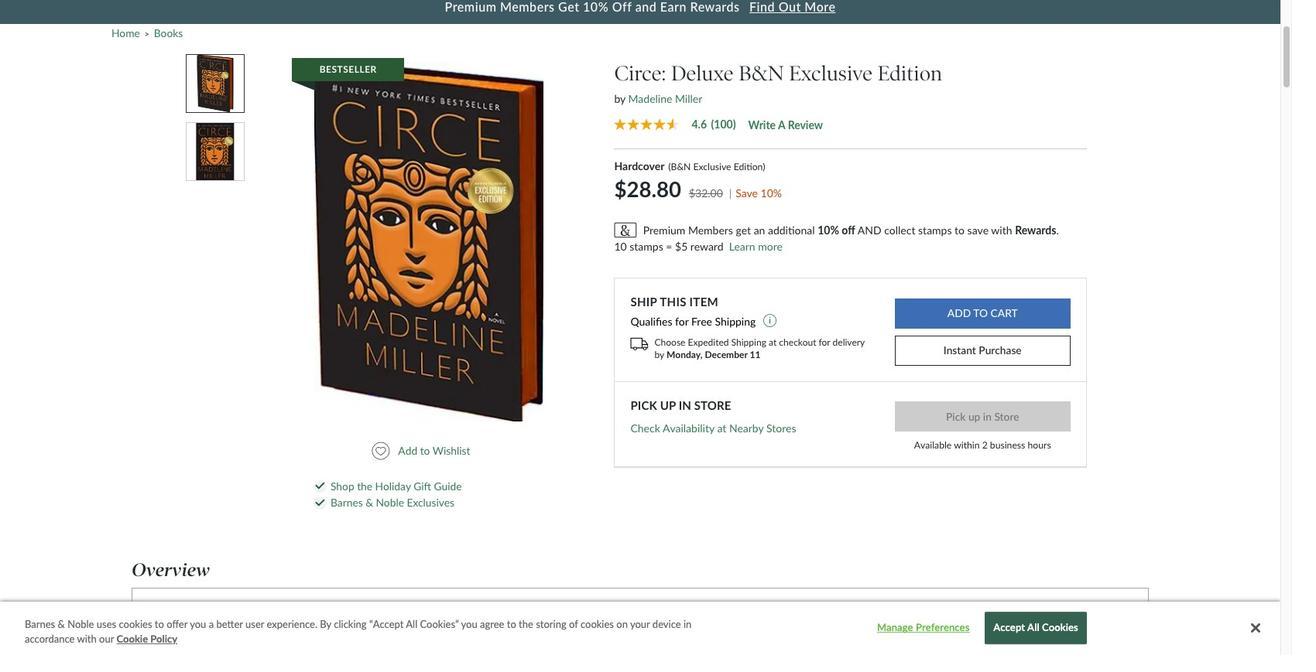 Task type: locate. For each thing, give the bounding box(es) containing it.
&
[[366, 496, 373, 510], [58, 619, 65, 631]]

rewards
[[1015, 224, 1056, 237]]

1 vertical spatial shipping
[[731, 337, 766, 348]]

1 horizontal spatial cookies
[[581, 619, 614, 631]]

0 vertical spatial by
[[614, 92, 626, 105]]

2 you from the left
[[461, 619, 477, 631]]

pick up in store
[[631, 399, 731, 413]]

0 horizontal spatial &
[[58, 619, 65, 631]]

cookie policy link
[[117, 633, 177, 648]]

cookies up cookie
[[119, 619, 152, 631]]

shipping up 11
[[731, 337, 766, 348]]

barnes down "shop" at the bottom
[[331, 496, 363, 510]]

for left delivery
[[819, 337, 830, 348]]

at inside choose expedited shipping at checkout for delivery by
[[769, 337, 777, 348]]

1 vertical spatial at
[[717, 422, 727, 435]]

add to wishlist link
[[372, 443, 477, 460]]

$28.80 $32.00
[[614, 176, 723, 202]]

1 horizontal spatial with
[[991, 224, 1012, 237]]

0 horizontal spatial noble
[[67, 619, 94, 631]]

1 vertical spatial by
[[655, 349, 664, 361]]

None submit
[[895, 298, 1071, 329], [895, 402, 1071, 432], [895, 298, 1071, 329], [895, 402, 1071, 432]]

check image
[[315, 500, 325, 507]]

with
[[991, 224, 1012, 237], [77, 634, 97, 646]]

up
[[660, 399, 676, 413]]

exclusive inside the circe: deluxe b&n exclusive edition by madeline miller
[[789, 61, 873, 86]]

by down choose
[[655, 349, 664, 361]]

stamps right "collect"
[[918, 224, 952, 237]]

0 horizontal spatial barnes
[[25, 619, 55, 631]]

1 horizontal spatial stamps
[[918, 224, 952, 237]]

by inside choose expedited shipping at checkout for delivery by
[[655, 349, 664, 361]]

item
[[690, 295, 719, 309]]

to right agree
[[507, 619, 516, 631]]

this
[[660, 295, 686, 309]]

1 horizontal spatial at
[[769, 337, 777, 348]]

1 horizontal spatial barnes
[[331, 496, 363, 510]]

by
[[614, 92, 626, 105], [655, 349, 664, 361]]

all
[[406, 619, 417, 631], [1027, 622, 1040, 635]]

shop the holiday gift guide
[[331, 480, 462, 493]]

1 vertical spatial a
[[209, 619, 214, 631]]

all right "accept
[[406, 619, 417, 631]]

0 horizontal spatial exclusive
[[693, 161, 731, 173]]

1 vertical spatial &
[[58, 619, 65, 631]]

miller
[[675, 92, 702, 105]]

0 vertical spatial barnes
[[331, 496, 363, 510]]

alternative view 2 of circe: deluxe b&n exclusive edition image
[[196, 123, 234, 180]]

0 vertical spatial with
[[991, 224, 1012, 237]]

to up policy
[[155, 619, 164, 631]]

instant purchase
[[944, 344, 1022, 357]]

notes from your bookseller
[[161, 612, 349, 627]]

by left madeline
[[614, 92, 626, 105]]

more
[[758, 240, 783, 253]]

circe: deluxe b&n exclusive edition image
[[315, 62, 543, 422]]

0 vertical spatial exclusive
[[789, 61, 873, 86]]

1 vertical spatial noble
[[67, 619, 94, 631]]

accept all cookies button
[[985, 613, 1087, 645]]

exclusive
[[789, 61, 873, 86], [693, 161, 731, 173]]

0 vertical spatial noble
[[376, 496, 404, 510]]

0 horizontal spatial stamps
[[630, 240, 663, 253]]

1 horizontal spatial all
[[1027, 622, 1040, 635]]

deluxe
[[671, 61, 734, 86]]

1 you from the left
[[190, 619, 206, 631]]

circe: deluxe b&n exclusive edition by madeline miller
[[614, 61, 942, 105]]

1 vertical spatial stamps
[[630, 240, 663, 253]]

available within 2 business hours
[[914, 440, 1051, 451]]

to
[[955, 224, 965, 237], [420, 445, 430, 458], [155, 619, 164, 631], [507, 619, 516, 631]]

circe:
[[614, 61, 666, 86]]

1 horizontal spatial exclusive
[[789, 61, 873, 86]]

agree
[[480, 619, 504, 631]]

1 vertical spatial with
[[77, 634, 97, 646]]

& down shop the holiday gift guide link on the bottom of page
[[366, 496, 373, 510]]

to left save
[[955, 224, 965, 237]]

1 vertical spatial barnes
[[25, 619, 55, 631]]

shipping inside "ship this item qualifies for free shipping"
[[715, 315, 756, 328]]

exclusives
[[407, 496, 454, 510]]

barnes up accordance
[[25, 619, 55, 631]]

& up accordance
[[58, 619, 65, 631]]

0 horizontal spatial by
[[614, 92, 626, 105]]

books
[[154, 26, 183, 39]]

madeline miller link
[[628, 92, 702, 105]]

1 horizontal spatial by
[[655, 349, 664, 361]]

0 horizontal spatial with
[[77, 634, 97, 646]]

nearby stores
[[729, 422, 796, 435]]

barnes for barnes & noble uses cookies to offer you a better user experience. by clicking "accept all cookies" you agree to the storing of cookies on your device in accordance with our
[[25, 619, 55, 631]]

noble inside barnes & noble uses cookies to offer you a better user experience. by clicking "accept all cookies" you agree to the storing of cookies on your device in accordance with our
[[67, 619, 94, 631]]

at
[[769, 337, 777, 348], [717, 422, 727, 435]]

0 horizontal spatial the
[[357, 480, 372, 493]]

the right "shop" at the bottom
[[357, 480, 372, 493]]

0 horizontal spatial all
[[406, 619, 417, 631]]

& inside barnes & noble uses cookies to offer you a better user experience. by clicking "accept all cookies" you agree to the storing of cookies on your device in accordance with our
[[58, 619, 65, 631]]

cookies"
[[420, 619, 459, 631]]

with left our
[[77, 634, 97, 646]]

$32.00
[[689, 186, 723, 200]]

you right 'offer'
[[190, 619, 206, 631]]

off
[[842, 224, 855, 237]]

hardcover (b&n exclusive edition)
[[614, 160, 765, 173]]

=
[[666, 240, 672, 253]]

shop the holiday gift guide link
[[331, 480, 462, 493]]

the
[[357, 480, 372, 493], [519, 619, 533, 631]]

1 horizontal spatial a
[[778, 118, 785, 131]]

1 horizontal spatial noble
[[376, 496, 404, 510]]

barnes for barnes & noble exclusives
[[331, 496, 363, 510]]

get
[[736, 224, 751, 237]]

by
[[320, 619, 331, 631]]

you left agree
[[461, 619, 477, 631]]

noble down holiday
[[376, 496, 404, 510]]

at left checkout
[[769, 337, 777, 348]]

0 horizontal spatial cookies
[[119, 619, 152, 631]]

1 vertical spatial for
[[819, 337, 830, 348]]

1 vertical spatial exclusive
[[693, 161, 731, 173]]

wishlist
[[433, 445, 470, 458]]

0 vertical spatial for
[[675, 315, 689, 328]]

bookseller
[[278, 612, 349, 627]]

manage preferences
[[877, 622, 970, 635]]

exclusive up $32.00 on the top right of page
[[693, 161, 731, 173]]

0 vertical spatial &
[[366, 496, 373, 510]]

collect
[[884, 224, 915, 237]]

1 vertical spatial the
[[519, 619, 533, 631]]

shipping
[[715, 315, 756, 328], [731, 337, 766, 348]]

gift
[[414, 480, 431, 493]]

check availability at nearby stores
[[631, 422, 796, 435]]

the inside shop the holiday gift guide link
[[357, 480, 372, 493]]

0 horizontal spatial you
[[190, 619, 206, 631]]

1 horizontal spatial for
[[819, 337, 830, 348]]

with right save
[[991, 224, 1012, 237]]

business hours
[[990, 440, 1051, 451]]

overview
[[132, 560, 210, 582]]

0 vertical spatial at
[[769, 337, 777, 348]]

storing
[[536, 619, 567, 631]]

1 horizontal spatial you
[[461, 619, 477, 631]]

purchase
[[979, 344, 1022, 357]]

pick
[[631, 399, 657, 413]]

noble for exclusives
[[376, 496, 404, 510]]

0 vertical spatial shipping
[[715, 315, 756, 328]]

cookies right of
[[581, 619, 614, 631]]

barnes inside barnes & noble uses cookies to offer you a better user experience. by clicking "accept all cookies" you agree to the storing of cookies on your device in accordance with our
[[25, 619, 55, 631]]

for left free
[[675, 315, 689, 328]]

privacy alert dialog
[[0, 602, 1281, 656]]

cookie policy
[[117, 634, 177, 646]]

a left better at the left bottom of the page
[[209, 619, 214, 631]]

1 horizontal spatial the
[[519, 619, 533, 631]]

shipping right free
[[715, 315, 756, 328]]

1 horizontal spatial &
[[366, 496, 373, 510]]

accept all cookies
[[994, 622, 1078, 635]]

the left storing
[[519, 619, 533, 631]]

stamps left =
[[630, 240, 663, 253]]

noble left "uses"
[[67, 619, 94, 631]]

a right 'write'
[[778, 118, 785, 131]]

write a review
[[748, 118, 823, 131]]

all right "accept"
[[1027, 622, 1040, 635]]

exclusive up review
[[789, 61, 873, 86]]

add to wishlist
[[398, 445, 470, 458]]

at down store
[[717, 422, 727, 435]]

a
[[778, 118, 785, 131], [209, 619, 214, 631]]

0 horizontal spatial a
[[209, 619, 214, 631]]

add
[[398, 445, 417, 458]]

0 vertical spatial the
[[357, 480, 372, 493]]

0 horizontal spatial at
[[717, 422, 727, 435]]

0 vertical spatial a
[[778, 118, 785, 131]]

check image
[[315, 483, 325, 490]]

to right add
[[420, 445, 430, 458]]

stamps
[[918, 224, 952, 237], [630, 240, 663, 253]]

0 horizontal spatial for
[[675, 315, 689, 328]]

with inside barnes & noble uses cookies to offer you a better user experience. by clicking "accept all cookies" you agree to the storing of cookies on your device in accordance with our
[[77, 634, 97, 646]]



Task type: vqa. For each thing, say whether or not it's contained in the screenshot.
the topmost Noble
yes



Task type: describe. For each thing, give the bounding box(es) containing it.
delivery
[[833, 337, 865, 348]]

4.6
[[692, 118, 707, 131]]

for inside choose expedited shipping at checkout for delivery by
[[819, 337, 830, 348]]

offer
[[167, 619, 188, 631]]

save
[[967, 224, 989, 237]]

ship
[[631, 295, 657, 309]]

$5
[[675, 240, 688, 253]]

guide
[[434, 480, 462, 493]]

monday,
[[667, 349, 703, 361]]

qualifies
[[631, 315, 672, 328]]

the inside barnes & noble uses cookies to offer you a better user experience. by clicking "accept all cookies" you agree to the storing of cookies on your device in accordance with our
[[519, 619, 533, 631]]

edition
[[878, 61, 942, 86]]

check availability at nearby stores link
[[631, 422, 796, 435]]

availability
[[663, 422, 714, 435]]

premium
[[643, 224, 685, 237]]

0 vertical spatial stamps
[[918, 224, 952, 237]]

home
[[111, 26, 140, 39]]

2 cookies from the left
[[581, 619, 614, 631]]

noble for uses
[[67, 619, 94, 631]]

bestseller link
[[292, 58, 543, 422]]

and
[[858, 224, 882, 237]]

save 10%
[[736, 186, 782, 200]]

reward
[[690, 240, 724, 253]]

user
[[245, 619, 264, 631]]

write
[[748, 118, 776, 131]]

all inside barnes & noble uses cookies to offer you a better user experience. by clicking "accept all cookies" you agree to the storing of cookies on your device in accordance with our
[[406, 619, 417, 631]]

notes
[[161, 612, 199, 627]]

cookies
[[1042, 622, 1078, 635]]

hardcover
[[614, 160, 665, 173]]

write a review button
[[748, 118, 823, 131]]

10
[[614, 240, 627, 253]]

device
[[653, 619, 681, 631]]

barnes & noble exclusives link
[[331, 496, 454, 510]]

experience.
[[267, 619, 317, 631]]

bestseller
[[319, 64, 377, 75]]

with inside premium members get an additional 10% off and collect stamps to save with rewards . 10 stamps = $5 reward learn more
[[991, 224, 1012, 237]]

$28.80
[[614, 176, 681, 202]]

from
[[203, 612, 237, 627]]

all inside the accept all cookies button
[[1027, 622, 1040, 635]]

cookie
[[117, 634, 148, 646]]

check
[[631, 422, 660, 435]]

better
[[216, 619, 243, 631]]

holiday
[[375, 480, 411, 493]]

clicking
[[334, 619, 367, 631]]

(100)
[[711, 118, 736, 131]]

edition)
[[734, 161, 765, 173]]

choose expedited shipping at checkout for delivery by
[[655, 337, 865, 361]]

instant
[[944, 344, 976, 357]]

manage preferences button
[[875, 614, 972, 644]]

choose
[[655, 337, 686, 348]]

checkout
[[779, 337, 816, 348]]

4.6 (100)
[[692, 118, 736, 131]]

1 cookies from the left
[[119, 619, 152, 631]]

b&n
[[739, 61, 784, 86]]

10%
[[818, 224, 839, 237]]

& for uses
[[58, 619, 65, 631]]

to inside premium members get an additional 10% off and collect stamps to save with rewards . 10 stamps = $5 reward learn more
[[955, 224, 965, 237]]

ship this item qualifies for free shipping
[[631, 295, 759, 328]]

alternative view 1 of circe: deluxe b&n exclusive edition image
[[197, 55, 233, 112]]

preferences
[[916, 622, 970, 635]]

uses
[[97, 619, 116, 631]]

11
[[750, 349, 761, 361]]

your
[[242, 612, 274, 627]]

& for exclusives
[[366, 496, 373, 510]]

shop
[[331, 480, 354, 493]]

to inside "link"
[[420, 445, 430, 458]]

for inside "ship this item qualifies for free shipping"
[[675, 315, 689, 328]]

manage
[[877, 622, 913, 635]]

policy
[[150, 634, 177, 646]]

december
[[705, 349, 748, 361]]

in
[[684, 619, 692, 631]]

instant purchase button
[[895, 336, 1071, 366]]

accordance
[[25, 634, 75, 646]]

shipping inside choose expedited shipping at checkout for delivery by
[[731, 337, 766, 348]]

2
[[982, 440, 988, 451]]

additional
[[768, 224, 815, 237]]

accept
[[994, 622, 1025, 635]]

a inside barnes & noble uses cookies to offer you a better user experience. by clicking "accept all cookies" you agree to the storing of cookies on your device in accordance with our
[[209, 619, 214, 631]]

home link
[[111, 26, 140, 39]]

on
[[617, 619, 628, 631]]

"accept
[[369, 619, 404, 631]]

within
[[954, 440, 980, 451]]

(b&n
[[668, 161, 691, 173]]

books link
[[154, 26, 183, 39]]

in
[[679, 399, 691, 413]]

premium members get an additional 10% off and collect stamps to save with rewards . 10 stamps = $5 reward learn more
[[614, 224, 1059, 253]]

available
[[914, 440, 952, 451]]

store
[[694, 399, 731, 413]]

learn
[[729, 240, 755, 253]]

members
[[688, 224, 733, 237]]

exclusive inside hardcover (b&n exclusive edition)
[[693, 161, 731, 173]]

by inside the circe: deluxe b&n exclusive edition by madeline miller
[[614, 92, 626, 105]]

barnes & noble exclusives
[[331, 496, 454, 510]]



